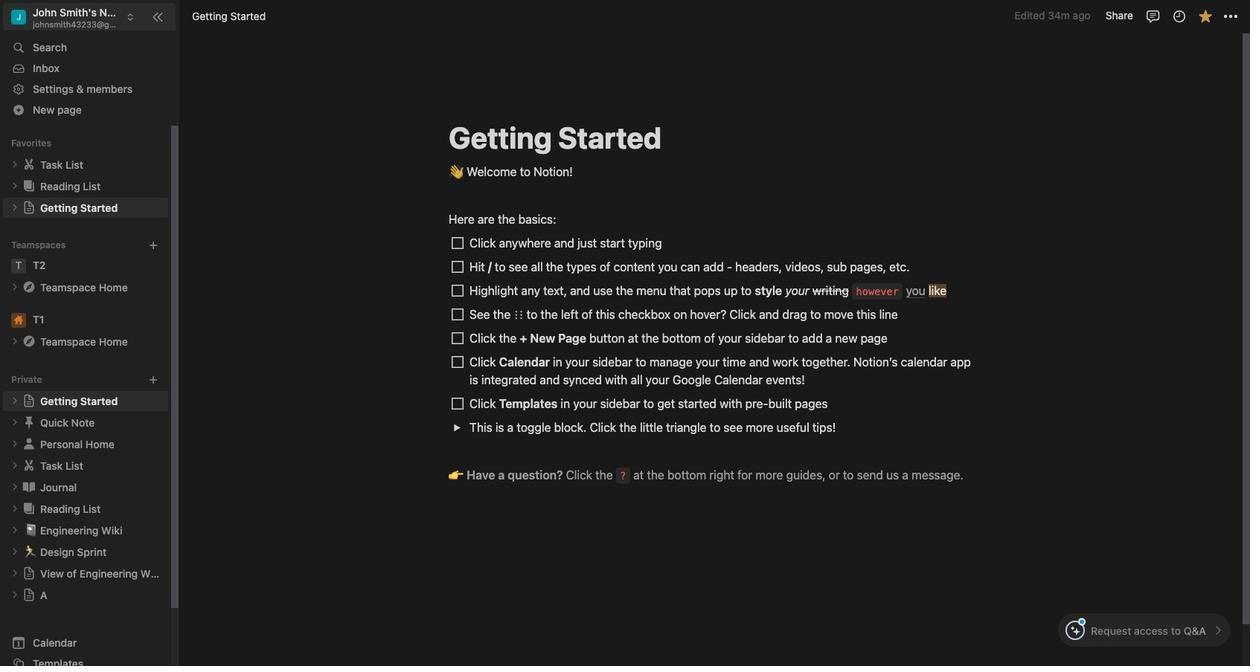 Task type: locate. For each thing, give the bounding box(es) containing it.
3 open image from the top
[[10, 337, 19, 346]]

6 open image from the top
[[10, 483, 19, 492]]

4 open image from the top
[[10, 462, 19, 471]]

5 open image from the top
[[10, 505, 19, 514]]

change page icon image
[[22, 157, 36, 172], [22, 179, 36, 194], [22, 201, 36, 215], [22, 280, 36, 295], [22, 334, 36, 349], [22, 395, 36, 408], [22, 415, 36, 430], [22, 437, 36, 452], [22, 459, 36, 474], [22, 480, 36, 495], [22, 502, 36, 517], [22, 567, 36, 581], [22, 589, 36, 602]]

open image
[[10, 160, 19, 169], [10, 283, 19, 292], [10, 397, 19, 406], [10, 462, 19, 471], [10, 505, 19, 514]]

favorited image
[[1198, 9, 1213, 23]]

2 open image from the top
[[10, 203, 19, 212]]

📓 image
[[24, 522, 37, 539]]

5 open image from the top
[[10, 440, 19, 449]]

10 open image from the top
[[10, 591, 19, 600]]

2 open image from the top
[[10, 283, 19, 292]]

9 open image from the top
[[10, 570, 19, 578]]

1 open image from the top
[[10, 160, 19, 169]]

new teamspace image
[[148, 240, 159, 251]]

t image
[[11, 259, 26, 274]]

open image
[[10, 182, 19, 191], [10, 203, 19, 212], [10, 337, 19, 346], [10, 418, 19, 427], [10, 440, 19, 449], [10, 483, 19, 492], [10, 526, 19, 535], [10, 548, 19, 557], [10, 570, 19, 578], [10, 591, 19, 600]]



Task type: vqa. For each thing, say whether or not it's contained in the screenshot.
🎨 image
no



Task type: describe. For each thing, give the bounding box(es) containing it.
8 open image from the top
[[10, 548, 19, 557]]

close sidebar image
[[152, 11, 164, 23]]

🏃 image
[[24, 543, 37, 561]]

👋 image
[[449, 161, 464, 181]]

3 open image from the top
[[10, 397, 19, 406]]

4 open image from the top
[[10, 418, 19, 427]]

add a page image
[[148, 375, 159, 385]]

1 open image from the top
[[10, 182, 19, 191]]

7 open image from the top
[[10, 526, 19, 535]]

👉 image
[[449, 465, 464, 484]]

updates image
[[1172, 9, 1187, 23]]

comments image
[[1146, 9, 1161, 23]]



